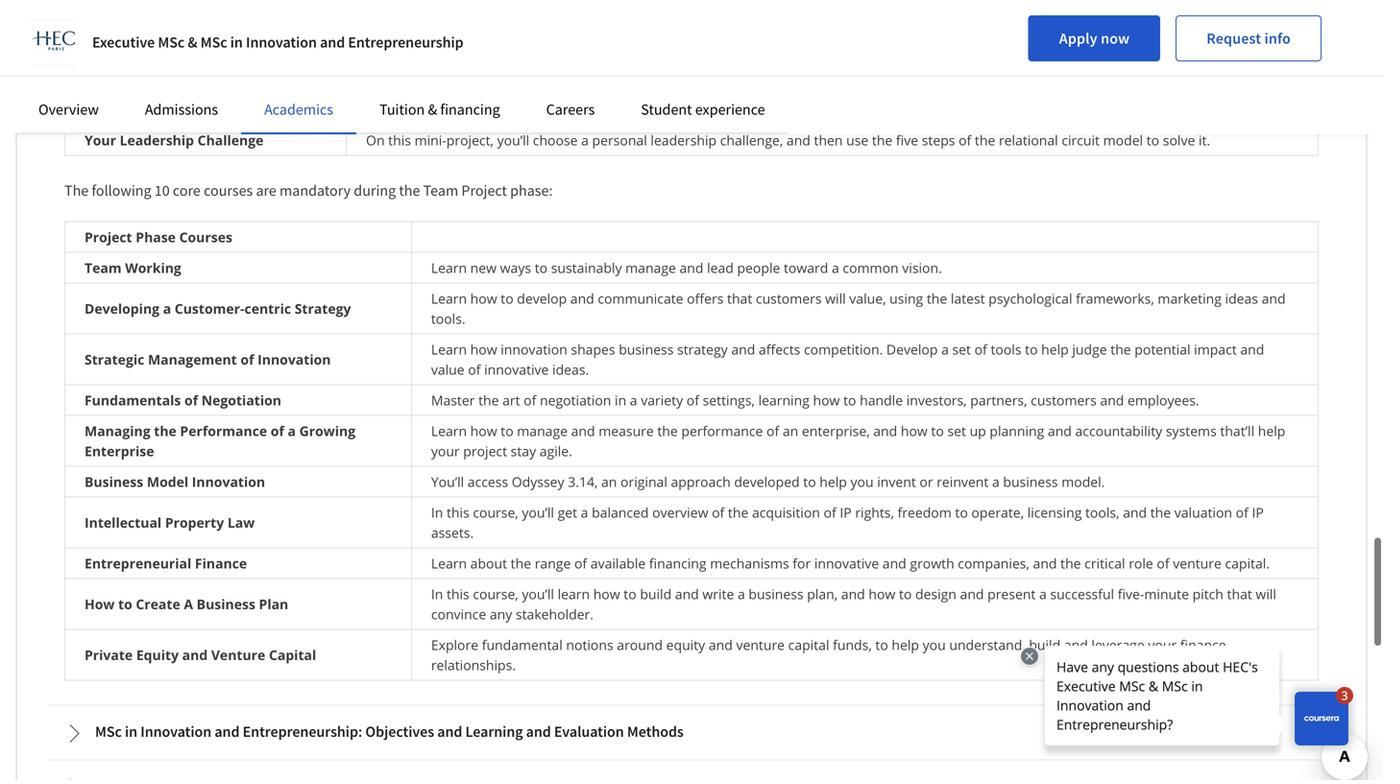 Task type: describe. For each thing, give the bounding box(es) containing it.
leadership left skill
[[524, 30, 590, 48]]

of right valuation
[[1236, 504, 1249, 522]]

leading organizations
[[85, 40, 235, 58]]

shapes
[[571, 341, 615, 359]]

help inside explore fundamental notions around equity and venture capital funds, to help you understand, build and leverage your finance relationships.
[[892, 637, 919, 655]]

how up project
[[470, 422, 497, 441]]

fundamentals of negotiation
[[85, 392, 281, 410]]

in for in this course, you'll get a balanced overview of the acquisition of ip rights, freedom to operate, licensing tools, and the valuation of ip assets.
[[431, 504, 443, 522]]

working
[[125, 259, 181, 277]]

1 horizontal spatial team
[[423, 181, 458, 200]]

you'll inside in this course, you'll learn how to build and write a business plan, and how to design and present a successful five-minute pitch that will convince any stakeholder.
[[522, 586, 554, 604]]

2 horizontal spatial msc
[[201, 33, 227, 52]]

learn for learn how innovation shapes business strategy and affects competition. develop a set of tools to help judge the potential impact and value of innovative ideas.
[[431, 341, 467, 359]]

range inside building on your existing leadership skill set, you'll undergo a series of leadership challenges with mentorship and feedback from a diverse range of business leaders.
[[1234, 30, 1270, 48]]

you'll inside building on your existing leadership skill set, you'll undergo a series of leadership challenges with mentorship and feedback from a diverse range of business leaders.
[[646, 30, 679, 48]]

potential
[[1135, 341, 1191, 359]]

a right choose on the left of the page
[[581, 131, 589, 150]]

of up negotiation
[[241, 351, 254, 369]]

capital
[[788, 637, 829, 655]]

skill
[[594, 30, 617, 48]]

then
[[814, 131, 843, 150]]

of right value
[[468, 361, 481, 379]]

growing
[[299, 422, 356, 441]]

people
[[737, 259, 780, 277]]

innovation inside dropdown button
[[140, 723, 212, 742]]

1 horizontal spatial msc
[[158, 33, 185, 52]]

learn about the range of available financing mechanisms for innovative and growth companies, and the critical role of venture capital.
[[431, 555, 1270, 573]]

1 horizontal spatial business
[[197, 596, 255, 614]]

on inside building on your existing leadership skill set, you'll undergo a series of leadership challenges with mentorship and feedback from a diverse range of business leaders.
[[421, 30, 437, 48]]

and inside the 'in this course, you'll get a balanced overview of the acquisition of ip rights, freedom to operate, licensing tools, and the valuation of ip assets.'
[[1123, 504, 1147, 522]]

course, for learn
[[473, 586, 518, 604]]

planning
[[990, 422, 1044, 441]]

marketing
[[1158, 290, 1222, 308]]

strategic management of innovation
[[85, 351, 331, 369]]

sustainably
[[551, 259, 622, 277]]

0 horizontal spatial team
[[85, 259, 122, 277]]

leaders.
[[424, 50, 474, 68]]

learning
[[465, 723, 523, 742]]

art
[[502, 392, 520, 410]]

this for in this course, you'll get a balanced overview of the acquisition of ip rights, freedom to operate, licensing tools, and the valuation of ip assets.
[[447, 504, 469, 522]]

a left customer-
[[163, 300, 171, 318]]

how inside learn how innovation shapes business strategy and affects competition. develop a set of tools to help judge the potential impact and value of innovative ideas.
[[470, 341, 497, 359]]

to right how
[[118, 596, 132, 614]]

1 horizontal spatial innovative
[[814, 555, 879, 573]]

assets.
[[431, 524, 474, 542]]

psychological
[[989, 290, 1072, 308]]

customers inside the learn how to develop and communicate offers that customers will value, using the latest psychological frameworks, marketing ideas and tools.
[[756, 290, 822, 308]]

of right request
[[1274, 30, 1287, 48]]

lead
[[707, 259, 734, 277]]

the right about
[[511, 555, 531, 573]]

relationships.
[[431, 657, 516, 675]]

the down developed
[[728, 504, 749, 522]]

to left design
[[899, 586, 912, 604]]

a left variety
[[630, 392, 637, 410]]

capital.
[[1225, 555, 1270, 573]]

for
[[793, 555, 811, 573]]

the up successful
[[1061, 555, 1081, 573]]

2 ip from the left
[[1252, 504, 1264, 522]]

enterprise,
[[802, 422, 870, 441]]

model
[[147, 473, 188, 492]]

the right during
[[399, 181, 420, 200]]

innovation up academics
[[246, 33, 317, 52]]

explore fundamental notions around equity and venture capital funds, to help you understand, build and leverage your finance relationships.
[[431, 637, 1226, 675]]

to up stay
[[501, 422, 514, 441]]

to up acquisition
[[803, 473, 816, 492]]

companies,
[[958, 555, 1030, 573]]

learn for learn about the range of available financing mechanisms for innovative and growth companies, and the critical role of venture capital.
[[431, 555, 467, 573]]

to right ways
[[535, 259, 548, 277]]

are
[[256, 181, 276, 200]]

leadership up five
[[864, 80, 930, 99]]

1 vertical spatial in
[[615, 392, 626, 410]]

tools
[[991, 341, 1022, 359]]

a right present
[[1039, 586, 1047, 604]]

operate,
[[972, 504, 1024, 522]]

plan,
[[807, 586, 838, 604]]

the right use
[[872, 131, 893, 150]]

a inside managing the performance of a growing enterprise
[[288, 422, 296, 441]]

generous,
[[493, 101, 555, 119]]

communicate
[[598, 290, 683, 308]]

stakeholder.
[[516, 606, 594, 624]]

from
[[1140, 30, 1171, 48]]

invent
[[877, 473, 916, 492]]

explore
[[431, 637, 478, 655]]

your inside explore fundamental notions around equity and venture capital funds, to help you understand, build and leverage your finance relationships.
[[1148, 637, 1177, 655]]

msc in innovation and entrepreneurship: objectives and learning and evaluation methods button
[[49, 708, 1334, 760]]

method,
[[580, 80, 633, 99]]

ideas
[[1225, 290, 1258, 308]]

will inside the learn how to develop and communicate offers that customers will value, using the latest psychological frameworks, marketing ideas and tools.
[[825, 290, 846, 308]]

1 vertical spatial financing
[[649, 555, 707, 573]]

mandatory
[[280, 181, 351, 200]]

help inside learn how to manage and measure the performance of an enterprise, and how to set up planning and accountability systems that'll help your project stay agile.
[[1258, 422, 1286, 441]]

challenge,
[[720, 131, 783, 150]]

feedback
[[1080, 30, 1137, 48]]

of right acquisition
[[824, 504, 836, 522]]

3.14,
[[568, 473, 598, 492]]

of right series
[[790, 30, 803, 48]]

the left art
[[478, 392, 499, 410]]

to left handle
[[843, 392, 856, 410]]

info
[[1265, 29, 1291, 48]]

a right from
[[1174, 30, 1182, 48]]

existing
[[473, 30, 521, 48]]

undergo
[[682, 30, 735, 48]]

0 vertical spatial financing
[[440, 100, 500, 119]]

sense
[[130, 80, 169, 99]]

learning
[[758, 392, 810, 410]]

settings,
[[703, 392, 755, 410]]

business up the licensing
[[1003, 473, 1058, 492]]

the left valuation
[[1151, 504, 1171, 522]]

apply now
[[1059, 29, 1130, 48]]

three
[[366, 101, 400, 119]]

courses
[[204, 181, 253, 200]]

to inside the learn how to develop and communicate offers that customers will value, using the latest psychological frameworks, marketing ideas and tools.
[[501, 290, 514, 308]]

of right steps
[[959, 131, 971, 150]]

genuine,
[[435, 101, 489, 119]]

leadership down student
[[651, 131, 717, 150]]

overview
[[38, 100, 99, 119]]

learn how innovation shapes business strategy and affects competition. develop a set of tools to help judge the potential impact and value of innovative ideas.
[[431, 341, 1264, 379]]

generative.
[[586, 101, 656, 119]]

awareness
[[766, 80, 833, 99]]

core
[[173, 181, 201, 200]]

request
[[1207, 29, 1261, 48]]

mini-
[[415, 131, 446, 150]]

you inside explore fundamental notions around equity and venture capital funds, to help you understand, build and leverage your finance relationships.
[[923, 637, 946, 655]]

leadership up 'generous,'
[[511, 80, 577, 99]]

plan
[[259, 596, 288, 614]]

manage inside learn how to manage and measure the performance of an enterprise, and how to set up planning and accountability systems that'll help your project stay agile.
[[517, 422, 568, 441]]

model
[[1103, 131, 1143, 150]]

that inside the learn how to develop and communicate offers that customers will value, using the latest psychological frameworks, marketing ideas and tools.
[[727, 290, 752, 308]]

of right variety
[[687, 392, 699, 410]]

of up learn
[[574, 555, 587, 573]]

business model innovation
[[85, 473, 265, 492]]

around
[[617, 637, 663, 655]]

student experience link
[[641, 100, 765, 119]]

five
[[896, 131, 918, 150]]

tuition & financing link
[[379, 100, 500, 119]]

learn for learn how to develop and communicate offers that customers will value, using the latest psychological frameworks, marketing ideas and tools.
[[431, 290, 467, 308]]

a right toward
[[832, 259, 839, 277]]

a inside the 'in this course, you'll get a balanced overview of the acquisition of ip rights, freedom to operate, licensing tools, and the valuation of ip assets.'
[[581, 504, 588, 522]]

of right role
[[1157, 555, 1170, 573]]

leverage
[[1092, 637, 1145, 655]]

the inside learn how to manage and measure the performance of an enterprise, and how to set up planning and accountability systems that'll help your project stay agile.
[[657, 422, 678, 441]]

how down learn about the range of available financing mechanisms for innovative and growth companies, and the critical role of venture capital.
[[869, 586, 896, 604]]

an inside learn how to manage and measure the performance of an enterprise, and how to set up planning and accountability systems that'll help your project stay agile.
[[783, 422, 798, 441]]

1 horizontal spatial &
[[428, 100, 437, 119]]

0 horizontal spatial range
[[535, 555, 571, 573]]

your inside using the savoir-relier leadership method, you'll build your self-awareness and leadership confidence, and develop management skills based on the three 'g's - genuine, generous, and generative.
[[707, 80, 736, 99]]

the down info
[[1272, 80, 1292, 99]]

10
[[154, 181, 170, 200]]

admissions
[[145, 100, 218, 119]]

innovation
[[501, 341, 567, 359]]

new
[[470, 259, 497, 277]]

develop
[[887, 341, 938, 359]]

during
[[354, 181, 396, 200]]

how
[[85, 596, 115, 614]]

tuition
[[379, 100, 425, 119]]

value
[[431, 361, 465, 379]]

help up the 'in this course, you'll get a balanced overview of the acquisition of ip rights, freedom to operate, licensing tools, and the valuation of ip assets.'
[[820, 473, 847, 492]]

strategy
[[295, 300, 351, 318]]

the left relational
[[975, 131, 995, 150]]

that'll
[[1220, 422, 1255, 441]]

learn how to develop and communicate offers that customers will value, using the latest psychological frameworks, marketing ideas and tools.
[[431, 290, 1286, 328]]

innovation down managing the performance of a growing enterprise
[[192, 473, 265, 492]]

role
[[1129, 555, 1153, 573]]

how up enterprise,
[[813, 392, 840, 410]]

pitch
[[1193, 586, 1224, 604]]

to down available
[[624, 586, 637, 604]]

get
[[558, 504, 577, 522]]

to down investors,
[[931, 422, 944, 441]]

of down management
[[184, 392, 198, 410]]

msc in innovation and entrepreneurship: objectives and learning and evaluation methods
[[95, 723, 684, 742]]

offers
[[687, 290, 724, 308]]

mechanisms
[[710, 555, 789, 573]]

building on your existing leadership skill set, you'll undergo a series of leadership challenges with mentorship and feedback from a diverse range of business leaders.
[[366, 30, 1287, 68]]

your inside building on your existing leadership skill set, you'll undergo a series of leadership challenges with mentorship and feedback from a diverse range of business leaders.
[[440, 30, 469, 48]]



Task type: vqa. For each thing, say whether or not it's contained in the screenshot.


Task type: locate. For each thing, give the bounding box(es) containing it.
hec paris logo image
[[31, 19, 77, 65]]

a right get
[[581, 504, 588, 522]]

1 vertical spatial range
[[535, 555, 571, 573]]

1 horizontal spatial on
[[1252, 80, 1268, 99]]

0 horizontal spatial project
[[85, 228, 132, 247]]

that
[[727, 290, 752, 308], [1227, 586, 1252, 604]]

1 vertical spatial course,
[[473, 586, 518, 604]]

1 horizontal spatial you
[[923, 637, 946, 655]]

project up team working
[[85, 228, 132, 247]]

your down experience
[[85, 131, 116, 150]]

0 vertical spatial in
[[230, 33, 243, 52]]

to left solve
[[1147, 131, 1160, 150]]

to inside learn how innovation shapes business strategy and affects competition. develop a set of tools to help judge the potential impact and value of innovative ideas.
[[1025, 341, 1038, 359]]

1 vertical spatial team
[[85, 259, 122, 277]]

project left phase:
[[461, 181, 507, 200]]

msc inside dropdown button
[[95, 723, 122, 742]]

challenges
[[876, 30, 942, 48]]

tools.
[[431, 310, 466, 328]]

the up 'g's
[[405, 80, 425, 99]]

your up leaders.
[[440, 30, 469, 48]]

write
[[703, 586, 734, 604]]

msc down private
[[95, 723, 122, 742]]

1 horizontal spatial leadership
[[225, 80, 300, 99]]

1 vertical spatial leadership
[[120, 131, 194, 150]]

2 vertical spatial in
[[125, 723, 137, 742]]

manage up communicate
[[625, 259, 676, 277]]

to inside explore fundamental notions around equity and venture capital funds, to help you understand, build and leverage your finance relationships.
[[875, 637, 888, 655]]

to right funds,
[[875, 637, 888, 655]]

negotiation
[[540, 392, 611, 410]]

how inside the learn how to develop and communicate offers that customers will value, using the latest psychological frameworks, marketing ideas and tools.
[[470, 290, 497, 308]]

a right the develop
[[941, 341, 949, 359]]

law
[[227, 514, 255, 532]]

2 in from the top
[[431, 586, 443, 604]]

0 horizontal spatial ip
[[840, 504, 852, 522]]

of down approach
[[712, 504, 725, 522]]

build right understand,
[[1029, 637, 1061, 655]]

your up experience
[[707, 80, 736, 99]]

0 vertical spatial project
[[461, 181, 507, 200]]

team
[[423, 181, 458, 200], [85, 259, 122, 277]]

1 ip from the left
[[840, 504, 852, 522]]

build for your
[[672, 80, 704, 99]]

approach
[[671, 473, 731, 492]]

0 vertical spatial an
[[783, 422, 798, 441]]

intellectual
[[85, 514, 162, 532]]

& right 'g's
[[428, 100, 437, 119]]

successful
[[1050, 586, 1114, 604]]

0 horizontal spatial business
[[85, 473, 143, 492]]

learn for learn how to manage and measure the performance of an enterprise, and how to set up planning and accountability systems that'll help your project stay agile.
[[431, 422, 467, 441]]

of inside managing the performance of a growing enterprise
[[271, 422, 284, 441]]

judge
[[1072, 341, 1107, 359]]

management
[[148, 351, 237, 369]]

0 vertical spatial will
[[825, 290, 846, 308]]

course, inside the 'in this course, you'll get a balanced overview of the acquisition of ip rights, freedom to operate, licensing tools, and the valuation of ip assets.'
[[473, 504, 518, 522]]

1 horizontal spatial venture
[[1173, 555, 1222, 573]]

msc
[[158, 33, 185, 52], [201, 33, 227, 52], [95, 723, 122, 742]]

team working
[[85, 259, 181, 277]]

developed
[[734, 473, 800, 492]]

leadership inside giving sense to your leadership experience
[[225, 80, 300, 99]]

challenge
[[198, 131, 264, 150]]

strategic
[[85, 351, 144, 369]]

build
[[672, 80, 704, 99], [640, 586, 672, 604], [1029, 637, 1061, 655]]

this inside in this course, you'll learn how to build and write a business plan, and how to design and present a successful five-minute pitch that will convince any stakeholder.
[[447, 586, 469, 604]]

set left tools
[[952, 341, 971, 359]]

0 vertical spatial build
[[672, 80, 704, 99]]

0 vertical spatial you
[[851, 473, 874, 492]]

1 horizontal spatial will
[[1256, 586, 1277, 604]]

0 vertical spatial team
[[423, 181, 458, 200]]

the down the fundamentals of negotiation
[[154, 422, 177, 441]]

will down capital. at the bottom right of page
[[1256, 586, 1277, 604]]

0 vertical spatial course,
[[473, 504, 518, 522]]

you up rights,
[[851, 473, 874, 492]]

learn down assets.
[[431, 555, 467, 573]]

a left growing
[[288, 422, 296, 441]]

1 vertical spatial you
[[923, 637, 946, 655]]

1 horizontal spatial project
[[461, 181, 507, 200]]

business down "building" on the top
[[366, 50, 421, 68]]

your inside learn how to manage and measure the performance of an enterprise, and how to set up planning and accountability systems that'll help your project stay agile.
[[431, 443, 460, 461]]

in for in this course, you'll learn how to build and write a business plan, and how to design and present a successful five-minute pitch that will convince any stakeholder.
[[431, 586, 443, 604]]

how to create a business plan
[[85, 596, 288, 614]]

0 vertical spatial &
[[188, 33, 197, 52]]

develop down apply
[[1036, 80, 1086, 99]]

this inside the 'in this course, you'll get a balanced overview of the acquisition of ip rights, freedom to operate, licensing tools, and the valuation of ip assets.'
[[447, 504, 469, 522]]

set
[[952, 341, 971, 359], [948, 422, 966, 441]]

0 horizontal spatial will
[[825, 290, 846, 308]]

valuation
[[1175, 504, 1232, 522]]

a right 'write'
[[738, 586, 745, 604]]

develop down ways
[[517, 290, 567, 308]]

1 horizontal spatial your
[[190, 80, 222, 99]]

model.
[[1062, 473, 1105, 492]]

this right on
[[388, 131, 411, 150]]

and inside building on your existing leadership skill set, you'll undergo a series of leadership challenges with mentorship and feedback from a diverse range of business leaders.
[[1052, 30, 1076, 48]]

0 horizontal spatial innovative
[[484, 361, 549, 379]]

1 horizontal spatial customers
[[1031, 392, 1097, 410]]

property
[[165, 514, 224, 532]]

value,
[[849, 290, 886, 308]]

how down investors,
[[901, 422, 928, 441]]

1 learn from the top
[[431, 259, 467, 277]]

the following 10 core courses are mandatory during the team project phase:
[[64, 181, 553, 200]]

your inside giving sense to your leadership experience
[[190, 80, 222, 99]]

0 vertical spatial manage
[[625, 259, 676, 277]]

will left the value,
[[825, 290, 846, 308]]

build down available
[[640, 586, 672, 604]]

reinvent
[[937, 473, 989, 492]]

range up learn
[[535, 555, 571, 573]]

this for on this mini-project, you'll choose a personal leadership challenge, and then use the five steps of the relational circuit model to solve it.
[[388, 131, 411, 150]]

0 horizontal spatial you
[[851, 473, 874, 492]]

use
[[846, 131, 869, 150]]

an right 3.14,
[[601, 473, 617, 492]]

ways
[[500, 259, 531, 277]]

learn down master
[[431, 422, 467, 441]]

learn left new
[[431, 259, 467, 277]]

licensing
[[1028, 504, 1082, 522]]

learn
[[558, 586, 590, 604]]

customer-
[[175, 300, 244, 318]]

self-
[[740, 80, 766, 99]]

the inside the learn how to develop and communicate offers that customers will value, using the latest psychological frameworks, marketing ideas and tools.
[[927, 290, 947, 308]]

phase:
[[510, 181, 553, 200]]

build inside in this course, you'll learn how to build and write a business plan, and how to design and present a successful five-minute pitch that will convince any stakeholder.
[[640, 586, 672, 604]]

1 horizontal spatial develop
[[1036, 80, 1086, 99]]

phase
[[136, 228, 176, 247]]

2 horizontal spatial in
[[615, 392, 626, 410]]

stay
[[511, 443, 536, 461]]

0 horizontal spatial your
[[85, 131, 116, 150]]

handle
[[860, 392, 903, 410]]

a up operate,
[[992, 473, 1000, 492]]

build inside using the savoir-relier leadership method, you'll build your self-awareness and leadership confidence, and develop management skills based on the three 'g's - genuine, generous, and generative.
[[672, 80, 704, 99]]

you'll
[[646, 30, 679, 48], [637, 80, 669, 99], [497, 131, 529, 150], [522, 504, 554, 522], [522, 586, 554, 604]]

entrepreneurship:
[[243, 723, 362, 742]]

0 horizontal spatial in
[[125, 723, 137, 742]]

0 vertical spatial develop
[[1036, 80, 1086, 99]]

build for and
[[640, 586, 672, 604]]

set inside learn how to manage and measure the performance of an enterprise, and how to set up planning and accountability systems that'll help your project stay agile.
[[948, 422, 966, 441]]

0 horizontal spatial &
[[188, 33, 197, 52]]

evaluation
[[554, 723, 624, 742]]

of down "learning"
[[767, 422, 779, 441]]

1 horizontal spatial financing
[[649, 555, 707, 573]]

learn for learn new ways to sustainably manage and lead people toward a common vision.
[[431, 259, 467, 277]]

you'll left get
[[522, 504, 554, 522]]

venture left capital
[[736, 637, 785, 655]]

in up giving sense to your leadership experience
[[230, 33, 243, 52]]

course, down access
[[473, 504, 518, 522]]

to down ways
[[501, 290, 514, 308]]

4 learn from the top
[[431, 422, 467, 441]]

following
[[92, 181, 151, 200]]

0 vertical spatial range
[[1234, 30, 1270, 48]]

academics
[[264, 100, 333, 119]]

of down negotiation
[[271, 422, 284, 441]]

0 vertical spatial leadership
[[225, 80, 300, 99]]

create
[[136, 596, 180, 614]]

the inside managing the performance of a growing enterprise
[[154, 422, 177, 441]]

help right funds,
[[892, 637, 919, 655]]

1 vertical spatial innovative
[[814, 555, 879, 573]]

& up giving sense to your leadership experience
[[188, 33, 197, 52]]

project phase courses
[[85, 228, 232, 247]]

this up assets.
[[447, 504, 469, 522]]

set inside learn how innovation shapes business strategy and affects competition. develop a set of tools to help judge the potential impact and value of innovative ideas.
[[952, 341, 971, 359]]

of right art
[[524, 392, 536, 410]]

apply now button
[[1029, 15, 1161, 61]]

1 horizontal spatial ip
[[1252, 504, 1264, 522]]

set left up
[[948, 422, 966, 441]]

course, inside in this course, you'll learn how to build and write a business plan, and how to design and present a successful five-minute pitch that will convince any stakeholder.
[[473, 586, 518, 604]]

course, for get
[[473, 504, 518, 522]]

that inside in this course, you'll learn how to build and write a business plan, and how to design and present a successful five-minute pitch that will convince any stakeholder.
[[1227, 586, 1252, 604]]

relier
[[472, 80, 507, 99]]

measure
[[599, 422, 654, 441]]

1 vertical spatial venture
[[736, 637, 785, 655]]

now
[[1101, 29, 1130, 48]]

1 vertical spatial project
[[85, 228, 132, 247]]

this for in this course, you'll learn how to build and write a business plan, and how to design and present a successful five-minute pitch that will convince any stakeholder.
[[447, 586, 469, 604]]

customers up 'planning' at the right of page
[[1031, 392, 1097, 410]]

1 horizontal spatial range
[[1234, 30, 1270, 48]]

in inside in this course, you'll learn how to build and write a business plan, and how to design and present a successful five-minute pitch that will convince any stakeholder.
[[431, 586, 443, 604]]

learn inside learn how to manage and measure the performance of an enterprise, and how to set up planning and accountability systems that'll help your project stay agile.
[[431, 422, 467, 441]]

entrepreneurship
[[348, 33, 464, 52]]

0 horizontal spatial leadership
[[120, 131, 194, 150]]

venture inside explore fundamental notions around equity and venture capital funds, to help you understand, build and leverage your finance relationships.
[[736, 637, 785, 655]]

set,
[[621, 30, 643, 48]]

1 vertical spatial that
[[1227, 586, 1252, 604]]

a left series
[[739, 30, 746, 48]]

0 horizontal spatial an
[[601, 473, 617, 492]]

2 learn from the top
[[431, 290, 467, 308]]

1 vertical spatial &
[[428, 100, 437, 119]]

2 vertical spatial build
[[1029, 637, 1061, 655]]

employees.
[[1128, 392, 1199, 410]]

the right judge
[[1111, 341, 1131, 359]]

manage up agile.
[[517, 422, 568, 441]]

you'll inside the 'in this course, you'll get a balanced overview of the acquisition of ip rights, freedom to operate, licensing tools, and the valuation of ip assets.'
[[522, 504, 554, 522]]

a inside learn how innovation shapes business strategy and affects competition. develop a set of tools to help judge the potential impact and value of innovative ideas.
[[941, 341, 949, 359]]

business down for
[[749, 586, 804, 604]]

diverse
[[1185, 30, 1231, 48]]

2 vertical spatial this
[[447, 586, 469, 604]]

confidence,
[[933, 80, 1005, 99]]

innovative down innovation
[[484, 361, 549, 379]]

you down design
[[923, 637, 946, 655]]

1 vertical spatial in
[[431, 586, 443, 604]]

1 vertical spatial on
[[1252, 80, 1268, 99]]

0 horizontal spatial msc
[[95, 723, 122, 742]]

or
[[920, 473, 933, 492]]

1 vertical spatial develop
[[517, 290, 567, 308]]

2 course, from the top
[[473, 586, 518, 604]]

1 vertical spatial business
[[197, 596, 255, 614]]

venture up pitch at right bottom
[[1173, 555, 1222, 573]]

an
[[783, 422, 798, 441], [601, 473, 617, 492]]

1 horizontal spatial manage
[[625, 259, 676, 277]]

0 vertical spatial this
[[388, 131, 411, 150]]

5 learn from the top
[[431, 555, 467, 573]]

ip
[[840, 504, 852, 522], [1252, 504, 1264, 522]]

acquisition
[[752, 504, 820, 522]]

in down private
[[125, 723, 137, 742]]

about
[[470, 555, 507, 573]]

leadership
[[225, 80, 300, 99], [120, 131, 194, 150]]

finance
[[195, 555, 247, 573]]

that right pitch at right bottom
[[1227, 586, 1252, 604]]

business inside learn how innovation shapes business strategy and affects competition. develop a set of tools to help judge the potential impact and value of innovative ideas.
[[619, 341, 674, 359]]

how down available
[[593, 586, 620, 604]]

you'll down 'generous,'
[[497, 131, 529, 150]]

convince
[[431, 606, 486, 624]]

range right diverse
[[1234, 30, 1270, 48]]

0 vertical spatial customers
[[756, 290, 822, 308]]

in up assets.
[[431, 504, 443, 522]]

strategy
[[677, 341, 728, 359]]

learn inside learn how innovation shapes business strategy and affects competition. develop a set of tools to help judge the potential impact and value of innovative ideas.
[[431, 341, 467, 359]]

build inside explore fundamental notions around equity and venture capital funds, to help you understand, build and leverage your finance relationships.
[[1029, 637, 1061, 655]]

0 horizontal spatial venture
[[736, 637, 785, 655]]

request info button
[[1176, 15, 1322, 61]]

business
[[85, 473, 143, 492], [197, 596, 255, 614]]

you'll right set,
[[646, 30, 679, 48]]

1 in from the top
[[431, 504, 443, 522]]

0 vertical spatial on
[[421, 30, 437, 48]]

3 learn from the top
[[431, 341, 467, 359]]

to inside giving sense to your leadership experience
[[172, 80, 187, 99]]

1 horizontal spatial in
[[230, 33, 243, 52]]

funds,
[[833, 637, 872, 655]]

0 vertical spatial in
[[431, 504, 443, 522]]

0 vertical spatial that
[[727, 290, 752, 308]]

business inside building on your existing leadership skill set, you'll undergo a series of leadership challenges with mentorship and feedback from a diverse range of business leaders.
[[366, 50, 421, 68]]

0 vertical spatial business
[[85, 473, 143, 492]]

1 vertical spatial will
[[1256, 586, 1277, 604]]

leadership up using the savoir-relier leadership method, you'll build your self-awareness and leadership confidence, and develop management skills based on the three 'g's - genuine, generous, and generative.
[[806, 30, 872, 48]]

innovation down the centric
[[258, 351, 331, 369]]

business
[[366, 50, 421, 68], [619, 341, 674, 359], [1003, 473, 1058, 492], [749, 586, 804, 604]]

1 vertical spatial set
[[948, 422, 966, 441]]

skills
[[1177, 80, 1207, 99]]

1 vertical spatial customers
[[1031, 392, 1097, 410]]

learn inside the learn how to develop and communicate offers that customers will value, using the latest psychological frameworks, marketing ideas and tools.
[[431, 290, 467, 308]]

0 vertical spatial innovative
[[484, 361, 549, 379]]

0 vertical spatial venture
[[1173, 555, 1222, 573]]

0 horizontal spatial develop
[[517, 290, 567, 308]]

the down variety
[[657, 422, 678, 441]]

private
[[85, 647, 133, 665]]

the inside learn how innovation shapes business strategy and affects competition. develop a set of tools to help judge the potential impact and value of innovative ideas.
[[1111, 341, 1131, 359]]

your up you'll
[[431, 443, 460, 461]]

learn
[[431, 259, 467, 277], [431, 290, 467, 308], [431, 341, 467, 359], [431, 422, 467, 441], [431, 555, 467, 573]]

that right 'offers'
[[727, 290, 752, 308]]

1 vertical spatial an
[[601, 473, 617, 492]]

access
[[468, 473, 508, 492]]

help right that'll
[[1258, 422, 1286, 441]]

performance
[[681, 422, 763, 441]]

1 vertical spatial this
[[447, 504, 469, 522]]

1 horizontal spatial that
[[1227, 586, 1252, 604]]

to inside the 'in this course, you'll get a balanced overview of the acquisition of ip rights, freedom to operate, licensing tools, and the valuation of ip assets.'
[[955, 504, 968, 522]]

innovative inside learn how innovation shapes business strategy and affects competition. develop a set of tools to help judge the potential impact and value of innovative ideas.
[[484, 361, 549, 379]]

tools,
[[1085, 504, 1120, 522]]

methods
[[627, 723, 684, 742]]

range
[[1234, 30, 1270, 48], [535, 555, 571, 573]]

your up admissions
[[190, 80, 222, 99]]

1 vertical spatial your
[[85, 131, 116, 150]]

this
[[388, 131, 411, 150], [447, 504, 469, 522], [447, 586, 469, 604]]

develop inside using the savoir-relier leadership method, you'll build your self-awareness and leadership confidence, and develop management skills based on the three 'g's - genuine, generous, and generative.
[[1036, 80, 1086, 99]]

you'll inside using the savoir-relier leadership method, you'll build your self-awareness and leadership confidence, and develop management skills based on the three 'g's - genuine, generous, and generative.
[[637, 80, 669, 99]]

in inside dropdown button
[[125, 723, 137, 742]]

0 vertical spatial your
[[190, 80, 222, 99]]

help
[[1041, 341, 1069, 359], [1258, 422, 1286, 441], [820, 473, 847, 492], [892, 637, 919, 655]]

how left innovation
[[470, 341, 497, 359]]

on inside using the savoir-relier leadership method, you'll build your self-awareness and leadership confidence, and develop management skills based on the three 'g's - genuine, generous, and generative.
[[1252, 80, 1268, 99]]

will inside in this course, you'll learn how to build and write a business plan, and how to design and present a successful five-minute pitch that will convince any stakeholder.
[[1256, 586, 1277, 604]]

of left tools
[[975, 341, 987, 359]]

1 course, from the top
[[473, 504, 518, 522]]

1 vertical spatial manage
[[517, 422, 568, 441]]

business inside in this course, you'll learn how to build and write a business plan, and how to design and present a successful five-minute pitch that will convince any stakeholder.
[[749, 586, 804, 604]]

objectives
[[365, 723, 434, 742]]

1 horizontal spatial an
[[783, 422, 798, 441]]

steps
[[922, 131, 955, 150]]

course, up any
[[473, 586, 518, 604]]

develop inside the learn how to develop and communicate offers that customers will value, using the latest psychological frameworks, marketing ideas and tools.
[[517, 290, 567, 308]]

fundamental
[[482, 637, 563, 655]]

0 horizontal spatial manage
[[517, 422, 568, 441]]

an down "learning"
[[783, 422, 798, 441]]

to right tools
[[1025, 341, 1038, 359]]

financing up 'write'
[[649, 555, 707, 573]]

of inside learn how to manage and measure the performance of an enterprise, and how to set up planning and accountability systems that'll help your project stay agile.
[[767, 422, 779, 441]]

this up convince
[[447, 586, 469, 604]]

1 vertical spatial build
[[640, 586, 672, 604]]

help inside learn how innovation shapes business strategy and affects competition. develop a set of tools to help judge the potential impact and value of innovative ideas.
[[1041, 341, 1069, 359]]

master the art of negotiation in a variety of settings, learning how to handle investors, partners, customers and employees.
[[431, 392, 1199, 410]]

0 vertical spatial set
[[952, 341, 971, 359]]

to up admissions
[[172, 80, 187, 99]]

0 horizontal spatial that
[[727, 290, 752, 308]]

0 horizontal spatial financing
[[440, 100, 500, 119]]

the right using
[[927, 290, 947, 308]]

in inside the 'in this course, you'll get a balanced overview of the acquisition of ip rights, freedom to operate, licensing tools, and the valuation of ip assets.'
[[431, 504, 443, 522]]

0 horizontal spatial customers
[[756, 290, 822, 308]]

toward
[[784, 259, 828, 277]]

0 horizontal spatial on
[[421, 30, 437, 48]]



